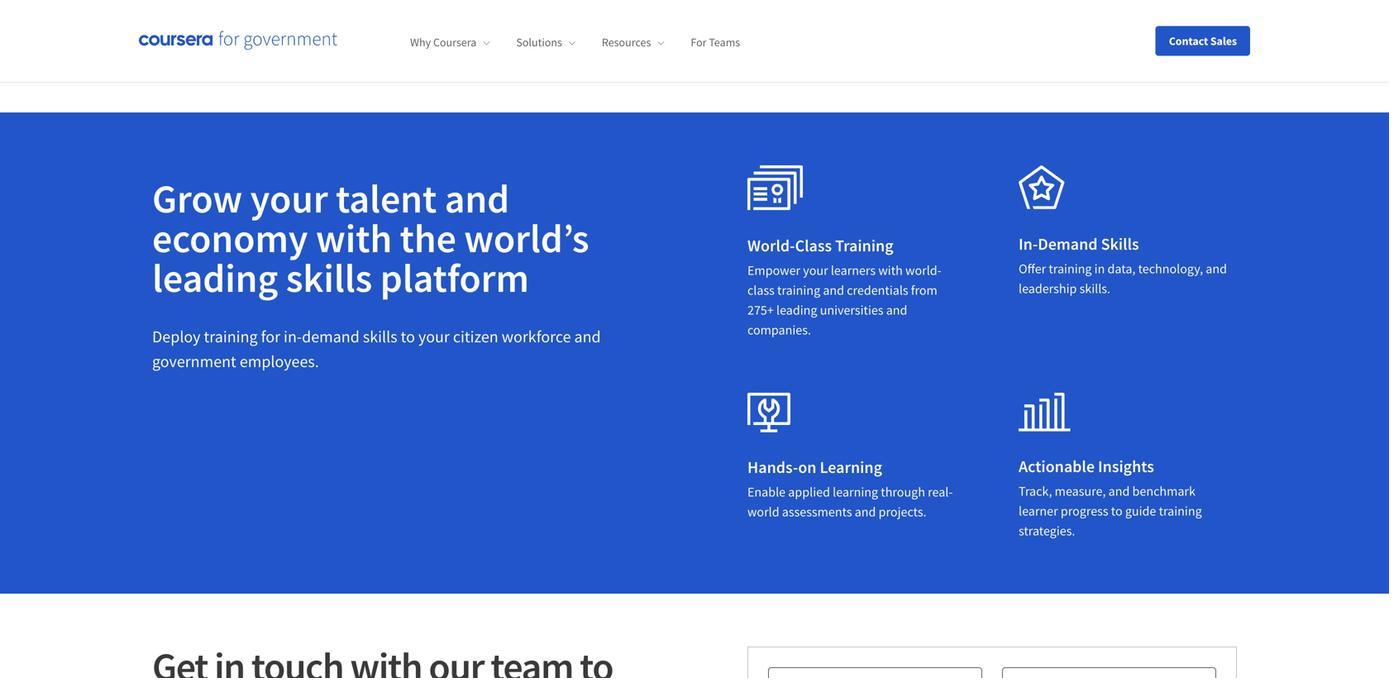 Task type: describe. For each thing, give the bounding box(es) containing it.
skills inside grow your talent and economy with the world's leading skills platform
[[286, 253, 372, 303]]

companies.
[[748, 322, 811, 338]]

Last Name text field
[[1002, 667, 1216, 678]]

resources link
[[602, 35, 664, 50]]

for
[[261, 326, 280, 347]]

government
[[152, 351, 236, 372]]

why coursera
[[410, 35, 477, 50]]

class
[[795, 235, 832, 256]]

training
[[835, 235, 894, 256]]

guide
[[1125, 503, 1156, 519]]

275+
[[748, 302, 774, 318]]

and inside deploy training for in-demand skills to your citizen workforce and government employees.
[[574, 326, 601, 347]]

on
[[798, 457, 817, 478]]

for teams link
[[691, 35, 740, 50]]

assessments
[[782, 504, 852, 520]]

and inside grow your talent and economy with the world's leading skills platform
[[445, 174, 510, 223]]

and inside actionable insights track, measure, and benchmark learner progress to guide training strategies.
[[1109, 483, 1130, 499]]

workforce
[[502, 326, 571, 347]]

demand
[[1038, 234, 1098, 254]]

leading inside "world-class training empower your learners with world- class training and credentials from 275+ leading universities and companies."
[[777, 302, 817, 318]]

skills
[[1101, 234, 1139, 254]]

contact sales button
[[1156, 26, 1250, 56]]

contact sales
[[1169, 33, 1237, 48]]

through
[[881, 484, 925, 500]]

teams
[[709, 35, 740, 50]]

employees.
[[240, 351, 319, 372]]

data,
[[1108, 260, 1136, 277]]

solutions link
[[516, 35, 575, 50]]

credentials
[[847, 282, 909, 299]]

deploy
[[152, 326, 201, 347]]

for
[[691, 35, 707, 50]]

solutions
[[516, 35, 562, 50]]

learner
[[1019, 503, 1058, 519]]

to inside actionable insights track, measure, and benchmark learner progress to guide training strategies.
[[1111, 503, 1123, 519]]

hands-on learning enable applied learning through real- world assessments and projects.
[[748, 457, 953, 520]]

leading inside grow your talent and economy with the world's leading skills platform
[[152, 253, 278, 303]]

training inside "world-class training empower your learners with world- class training and credentials from 275+ leading universities and companies."
[[777, 282, 820, 299]]

skills.
[[1080, 280, 1111, 297]]

with inside "world-class training empower your learners with world- class training and credentials from 275+ leading universities and companies."
[[879, 262, 903, 279]]

the
[[400, 213, 456, 263]]

citizen
[[453, 326, 498, 347]]

world
[[748, 504, 780, 520]]

coursera
[[433, 35, 477, 50]]

sales
[[1211, 33, 1237, 48]]

deploy training for in-demand skills to your citizen workforce and government employees.
[[152, 326, 601, 372]]

why
[[410, 35, 431, 50]]

actionable insights image
[[1019, 393, 1071, 432]]



Task type: locate. For each thing, give the bounding box(es) containing it.
to
[[401, 326, 415, 347], [1111, 503, 1123, 519]]

and down insights in the right bottom of the page
[[1109, 483, 1130, 499]]

with left the the
[[316, 213, 392, 263]]

coursera for government image
[[139, 31, 337, 51]]

leading up deploy
[[152, 253, 278, 303]]

economy
[[152, 213, 308, 263]]

0 horizontal spatial with
[[316, 213, 392, 263]]

contact
[[1169, 33, 1208, 48]]

0 vertical spatial skills
[[286, 253, 372, 303]]

and inside in-demand skills offer training in data, technology, and leadership skills.
[[1206, 260, 1227, 277]]

to left citizen
[[401, 326, 415, 347]]

in-demand skills image
[[1019, 165, 1065, 209]]

with inside grow your talent and economy with the world's leading skills platform
[[316, 213, 392, 263]]

actionable
[[1019, 456, 1095, 477]]

1 horizontal spatial with
[[879, 262, 903, 279]]

your inside "world-class training empower your learners with world- class training and credentials from 275+ leading universities and companies."
[[803, 262, 828, 279]]

world-
[[748, 235, 795, 256]]

offer
[[1019, 260, 1046, 277]]

in-demand skills offer training in data, technology, and leadership skills.
[[1019, 234, 1227, 297]]

platform
[[380, 253, 529, 303]]

world-class training empower your learners with world- class training and credentials from 275+ leading universities and companies.
[[748, 235, 942, 338]]

empower
[[748, 262, 801, 279]]

hands-
[[748, 457, 798, 478]]

demand
[[302, 326, 360, 347]]

with up "credentials" on the top
[[879, 262, 903, 279]]

measure,
[[1055, 483, 1106, 499]]

class
[[748, 282, 775, 299]]

training inside actionable insights track, measure, and benchmark learner progress to guide training strategies.
[[1159, 503, 1202, 519]]

1 vertical spatial skills
[[363, 326, 397, 347]]

and right technology,
[[1206, 260, 1227, 277]]

your
[[250, 174, 328, 223], [803, 262, 828, 279], [418, 326, 450, 347]]

training down demand at the right top of the page
[[1049, 260, 1092, 277]]

grow
[[152, 174, 242, 223]]

2 vertical spatial your
[[418, 326, 450, 347]]

for teams
[[691, 35, 740, 50]]

learners
[[831, 262, 876, 279]]

1 horizontal spatial leading
[[777, 302, 817, 318]]

1 vertical spatial to
[[1111, 503, 1123, 519]]

skills up demand
[[286, 253, 372, 303]]

enable
[[748, 484, 786, 500]]

and inside hands-on learning enable applied learning through real- world assessments and projects.
[[855, 504, 876, 520]]

training left for
[[204, 326, 258, 347]]

0 vertical spatial your
[[250, 174, 328, 223]]

training inside in-demand skills offer training in data, technology, and leadership skills.
[[1049, 260, 1092, 277]]

resources
[[602, 35, 651, 50]]

0 horizontal spatial your
[[250, 174, 328, 223]]

world-class content image
[[748, 165, 804, 211]]

and up platform
[[445, 174, 510, 223]]

training down empower
[[777, 282, 820, 299]]

and right workforce
[[574, 326, 601, 347]]

from
[[911, 282, 938, 299]]

technology,
[[1138, 260, 1203, 277]]

skills inside deploy training for in-demand skills to your citizen workforce and government employees.
[[363, 326, 397, 347]]

training inside deploy training for in-demand skills to your citizen workforce and government employees.
[[204, 326, 258, 347]]

leading
[[152, 253, 278, 303], [777, 302, 817, 318]]

1 horizontal spatial your
[[418, 326, 450, 347]]

and down learning
[[855, 504, 876, 520]]

1 vertical spatial your
[[803, 262, 828, 279]]

grow your talent and economy with the world's leading skills platform
[[152, 174, 589, 303]]

and down "credentials" on the top
[[886, 302, 908, 318]]

progress
[[1061, 503, 1109, 519]]

First Name text field
[[768, 667, 982, 678]]

actionable insights track, measure, and benchmark learner progress to guide training strategies.
[[1019, 456, 1202, 539]]

projects.
[[879, 504, 927, 520]]

insights
[[1098, 456, 1154, 477]]

0 horizontal spatial to
[[401, 326, 415, 347]]

world's
[[464, 213, 589, 263]]

leading up "companies."
[[777, 302, 817, 318]]

benchmark
[[1133, 483, 1196, 499]]

universities
[[820, 302, 884, 318]]

in-
[[284, 326, 302, 347]]

your inside deploy training for in-demand skills to your citizen workforce and government employees.
[[418, 326, 450, 347]]

track,
[[1019, 483, 1052, 499]]

learning
[[833, 484, 878, 500]]

world-
[[906, 262, 942, 279]]

and up the universities
[[823, 282, 844, 299]]

why coursera link
[[410, 35, 490, 50]]

1 horizontal spatial to
[[1111, 503, 1123, 519]]

2 horizontal spatial your
[[803, 262, 828, 279]]

your inside grow your talent and economy with the world's leading skills platform
[[250, 174, 328, 223]]

in-
[[1019, 234, 1038, 254]]

learning
[[820, 457, 882, 478]]

talent
[[336, 174, 437, 223]]

real-
[[928, 484, 953, 500]]

0 horizontal spatial leading
[[152, 253, 278, 303]]

with
[[316, 213, 392, 263], [879, 262, 903, 279]]

0 vertical spatial to
[[401, 326, 415, 347]]

training
[[1049, 260, 1092, 277], [777, 282, 820, 299], [204, 326, 258, 347], [1159, 503, 1202, 519]]

leadership
[[1019, 280, 1077, 297]]

skills
[[286, 253, 372, 303], [363, 326, 397, 347]]

to left 'guide'
[[1111, 503, 1123, 519]]

strategies.
[[1019, 523, 1075, 539]]

to inside deploy training for in-demand skills to your citizen workforce and government employees.
[[401, 326, 415, 347]]

in
[[1095, 260, 1105, 277]]

training down benchmark
[[1159, 503, 1202, 519]]

skills right demand
[[363, 326, 397, 347]]

master new skills image
[[748, 393, 791, 433]]

and
[[445, 174, 510, 223], [1206, 260, 1227, 277], [823, 282, 844, 299], [886, 302, 908, 318], [574, 326, 601, 347], [1109, 483, 1130, 499], [855, 504, 876, 520]]

applied
[[788, 484, 830, 500]]



Task type: vqa. For each thing, say whether or not it's contained in the screenshot.
leadership
yes



